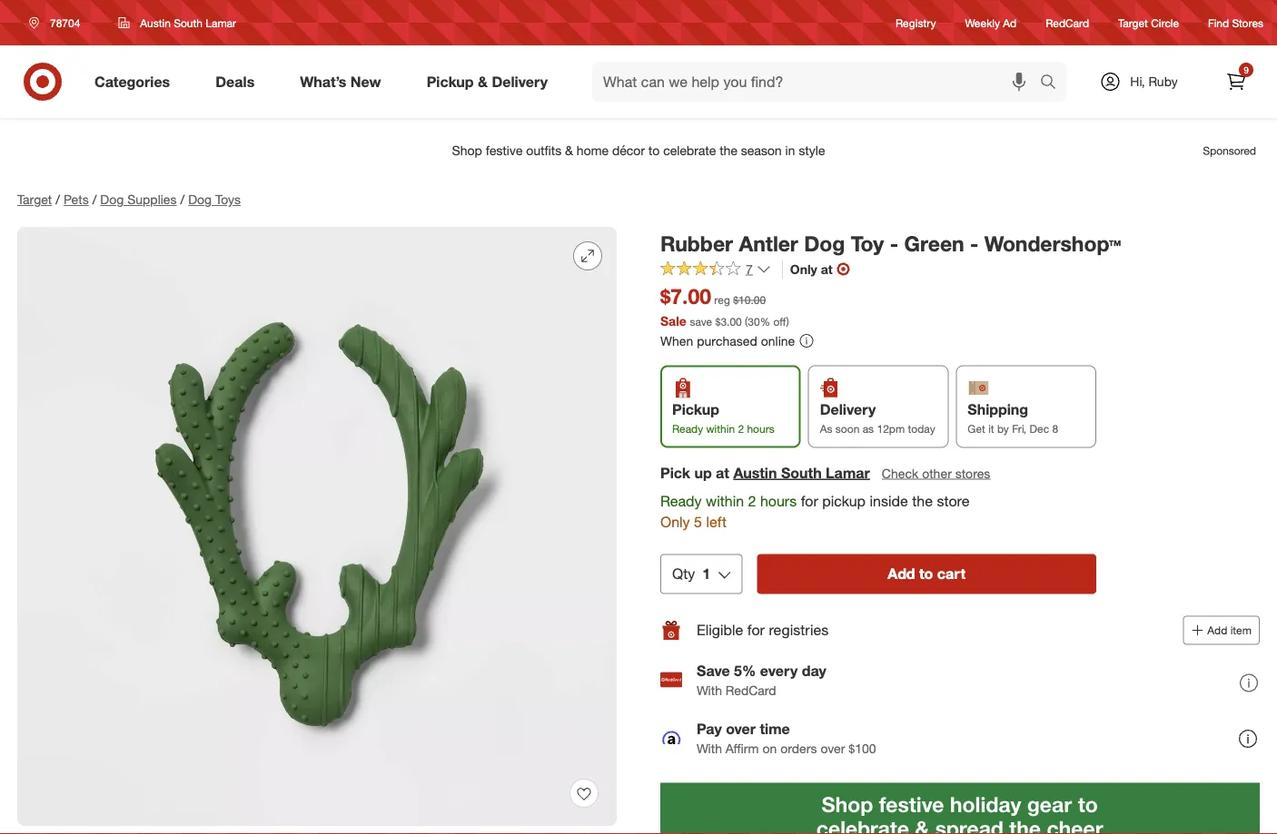 Task type: locate. For each thing, give the bounding box(es) containing it.
/
[[56, 192, 60, 208], [92, 192, 97, 208], [180, 192, 185, 208]]

find stores
[[1208, 16, 1263, 29]]

pickup ready within 2 hours
[[672, 401, 774, 435]]

1 vertical spatial within
[[706, 492, 744, 510]]

south
[[174, 16, 202, 30], [781, 464, 822, 482]]

- right toy
[[890, 231, 898, 256]]

austin inside austin south lamar dropdown button
[[140, 16, 171, 30]]

pickup
[[427, 73, 474, 90], [672, 401, 719, 419]]

1 horizontal spatial add
[[1207, 624, 1227, 637]]

pickup left & in the left of the page
[[427, 73, 474, 90]]

pay
[[697, 720, 722, 738]]

2 inside ready within 2 hours for pickup inside the store only 5 left
[[748, 492, 756, 510]]

at right up
[[716, 464, 729, 482]]

deals link
[[200, 62, 277, 102]]

target for target circle
[[1118, 16, 1148, 29]]

-
[[890, 231, 898, 256], [970, 231, 979, 256]]

/ right pets link
[[92, 192, 97, 208]]

target for target / pets / dog supplies / dog toys
[[17, 192, 52, 208]]

save
[[697, 662, 730, 680]]

target left circle
[[1118, 16, 1148, 29]]

1 horizontal spatial south
[[781, 464, 822, 482]]

austin
[[140, 16, 171, 30], [733, 464, 777, 482]]

0 horizontal spatial only
[[660, 513, 690, 531]]

target left pets on the top left of page
[[17, 192, 52, 208]]

0 horizontal spatial dog
[[100, 192, 124, 208]]

pets
[[64, 192, 89, 208]]

1 vertical spatial over
[[821, 741, 845, 757]]

toy
[[851, 231, 884, 256]]

registry link
[[896, 15, 936, 30]]

delivery up soon
[[820, 401, 876, 419]]

add inside add to cart button
[[888, 565, 915, 583]]

0 horizontal spatial lamar
[[206, 16, 236, 30]]

sale
[[660, 313, 686, 329]]

add inside add item button
[[1207, 624, 1227, 637]]

lamar up pickup
[[826, 464, 870, 482]]

1 vertical spatial ready
[[660, 492, 702, 510]]

time
[[760, 720, 790, 738]]

0 vertical spatial delivery
[[492, 73, 548, 90]]

for
[[801, 492, 818, 510], [747, 622, 765, 639]]

dog up the only at
[[804, 231, 845, 256]]

within up up
[[706, 422, 735, 435]]

pickup & delivery link
[[411, 62, 570, 102]]

1 vertical spatial redcard
[[726, 683, 776, 699]]

with down pay at the bottom
[[697, 741, 722, 757]]

7 link
[[660, 260, 771, 281]]

0 vertical spatial advertisement region
[[3, 129, 1274, 173]]

add
[[888, 565, 915, 583], [1207, 624, 1227, 637]]

with down save
[[697, 683, 722, 699]]

8
[[1052, 422, 1058, 435]]

0 vertical spatial only
[[790, 261, 817, 277]]

0 vertical spatial target
[[1118, 16, 1148, 29]]

south up ready within 2 hours for pickup inside the store only 5 left
[[781, 464, 822, 482]]

1 horizontal spatial /
[[92, 192, 97, 208]]

only at
[[790, 261, 833, 277]]

austin up categories link
[[140, 16, 171, 30]]

1 horizontal spatial for
[[801, 492, 818, 510]]

dog
[[100, 192, 124, 208], [188, 192, 212, 208], [804, 231, 845, 256]]

dog supplies link
[[100, 192, 177, 208]]

0 horizontal spatial south
[[174, 16, 202, 30]]

add to cart button
[[757, 554, 1096, 594]]

with
[[697, 683, 722, 699], [697, 741, 722, 757]]

2 horizontal spatial /
[[180, 192, 185, 208]]

0 horizontal spatial redcard
[[726, 683, 776, 699]]

1 horizontal spatial lamar
[[826, 464, 870, 482]]

0 horizontal spatial /
[[56, 192, 60, 208]]

wondershop™
[[984, 231, 1121, 256]]

over left $100 at the bottom right of the page
[[821, 741, 845, 757]]

shipping get it by fri, dec 8
[[968, 401, 1058, 435]]

0 vertical spatial for
[[801, 492, 818, 510]]

redcard
[[1046, 16, 1089, 29], [726, 683, 776, 699]]

0 horizontal spatial 2
[[738, 422, 744, 435]]

pick
[[660, 464, 690, 482]]

2 within from the top
[[706, 492, 744, 510]]

shipping
[[968, 401, 1028, 419]]

1 vertical spatial target
[[17, 192, 52, 208]]

dec
[[1030, 422, 1049, 435]]

0 vertical spatial austin
[[140, 16, 171, 30]]

1 horizontal spatial dog
[[188, 192, 212, 208]]

1 vertical spatial with
[[697, 741, 722, 757]]

0 vertical spatial ready
[[672, 422, 703, 435]]

0 horizontal spatial -
[[890, 231, 898, 256]]

1 horizontal spatial redcard
[[1046, 16, 1089, 29]]

over up the 'affirm'
[[726, 720, 756, 738]]

ad
[[1003, 16, 1017, 29]]

delivery
[[492, 73, 548, 90], [820, 401, 876, 419]]

redcard down 5%
[[726, 683, 776, 699]]

pickup inside pickup ready within 2 hours
[[672, 401, 719, 419]]

weekly ad link
[[965, 15, 1017, 30]]

0 vertical spatial 2
[[738, 422, 744, 435]]

purchased
[[697, 333, 757, 349]]

2 inside pickup ready within 2 hours
[[738, 422, 744, 435]]

1 horizontal spatial pickup
[[672, 401, 719, 419]]

1 within from the top
[[706, 422, 735, 435]]

0 vertical spatial at
[[821, 261, 833, 277]]

0 horizontal spatial pickup
[[427, 73, 474, 90]]

1 vertical spatial at
[[716, 464, 729, 482]]

lamar up deals
[[206, 16, 236, 30]]

1 with from the top
[[697, 683, 722, 699]]

pickup for &
[[427, 73, 474, 90]]

affirm
[[726, 741, 759, 757]]

pickup up up
[[672, 401, 719, 419]]

add left 'to'
[[888, 565, 915, 583]]

3.00
[[721, 315, 742, 328]]

/ left pets link
[[56, 192, 60, 208]]

at
[[821, 261, 833, 277], [716, 464, 729, 482]]

0 vertical spatial lamar
[[206, 16, 236, 30]]

0 horizontal spatial at
[[716, 464, 729, 482]]

pickup for ready
[[672, 401, 719, 419]]

search
[[1032, 75, 1075, 92]]

1 vertical spatial for
[[747, 622, 765, 639]]

1 vertical spatial austin
[[733, 464, 777, 482]]

get
[[968, 422, 985, 435]]

redcard inside save 5% every day with redcard
[[726, 683, 776, 699]]

on
[[762, 741, 777, 757]]

hours up pick up at austin south lamar
[[747, 422, 774, 435]]

0 horizontal spatial target
[[17, 192, 52, 208]]

ready
[[672, 422, 703, 435], [660, 492, 702, 510]]

check other stores button
[[881, 464, 991, 484]]

austin right up
[[733, 464, 777, 482]]

dog left toys
[[188, 192, 212, 208]]

2 down pick up at austin south lamar
[[748, 492, 756, 510]]

delivery right & in the left of the page
[[492, 73, 548, 90]]

)
[[786, 315, 789, 328]]

$100
[[849, 741, 876, 757]]

item
[[1230, 624, 1252, 637]]

3 / from the left
[[180, 192, 185, 208]]

1 vertical spatial delivery
[[820, 401, 876, 419]]

0 vertical spatial hours
[[747, 422, 774, 435]]

for down austin south lamar button
[[801, 492, 818, 510]]

registries
[[769, 622, 829, 639]]

hours down pick up at austin south lamar
[[760, 492, 797, 510]]

as
[[863, 422, 874, 435]]

target link
[[17, 192, 52, 208]]

pickup
[[822, 492, 866, 510]]

add for add item
[[1207, 624, 1227, 637]]

only down antler
[[790, 261, 817, 277]]

rubber
[[660, 231, 733, 256]]

within inside pickup ready within 2 hours
[[706, 422, 735, 435]]

ready up 5
[[660, 492, 702, 510]]

eligible for registries
[[697, 622, 829, 639]]

austin south lamar
[[140, 16, 236, 30]]

qty 1
[[672, 565, 710, 583]]

0 vertical spatial with
[[697, 683, 722, 699]]

- right green
[[970, 231, 979, 256]]

south up deals "link"
[[174, 16, 202, 30]]

add for add to cart
[[888, 565, 915, 583]]

1 vertical spatial add
[[1207, 624, 1227, 637]]

1 horizontal spatial -
[[970, 231, 979, 256]]

0 vertical spatial within
[[706, 422, 735, 435]]

fri,
[[1012, 422, 1026, 435]]

1 vertical spatial 2
[[748, 492, 756, 510]]

target / pets / dog supplies / dog toys
[[17, 192, 241, 208]]

add left item
[[1207, 624, 1227, 637]]

cart
[[937, 565, 966, 583]]

1 horizontal spatial at
[[821, 261, 833, 277]]

0 horizontal spatial add
[[888, 565, 915, 583]]

0 vertical spatial redcard
[[1046, 16, 1089, 29]]

0 vertical spatial pickup
[[427, 73, 474, 90]]

dog right pets link
[[100, 192, 124, 208]]

1 horizontal spatial target
[[1118, 16, 1148, 29]]

only left 5
[[660, 513, 690, 531]]

0 horizontal spatial austin
[[140, 16, 171, 30]]

deals
[[215, 73, 255, 90]]

delivery inside delivery as soon as 12pm today
[[820, 401, 876, 419]]

0 vertical spatial add
[[888, 565, 915, 583]]

when
[[660, 333, 693, 349]]

within up left
[[706, 492, 744, 510]]

2 horizontal spatial dog
[[804, 231, 845, 256]]

for right eligible
[[747, 622, 765, 639]]

advertisement region
[[3, 129, 1274, 173], [660, 783, 1260, 835]]

2 up pick up at austin south lamar
[[738, 422, 744, 435]]

1 vertical spatial hours
[[760, 492, 797, 510]]

1 horizontal spatial 2
[[748, 492, 756, 510]]

target
[[1118, 16, 1148, 29], [17, 192, 52, 208]]

0 horizontal spatial for
[[747, 622, 765, 639]]

$10.00
[[733, 294, 766, 307]]

search button
[[1032, 62, 1075, 105]]

ready up pick
[[672, 422, 703, 435]]

1 horizontal spatial austin
[[733, 464, 777, 482]]

reg
[[714, 294, 730, 307]]

/ right the "supplies" at the left of the page
[[180, 192, 185, 208]]

1 vertical spatial pickup
[[672, 401, 719, 419]]

up
[[694, 464, 712, 482]]

0 vertical spatial over
[[726, 720, 756, 738]]

soon
[[835, 422, 860, 435]]

at down rubber antler dog toy - green - wondershop™
[[821, 261, 833, 277]]

1 horizontal spatial delivery
[[820, 401, 876, 419]]

add to cart
[[888, 565, 966, 583]]

target circle
[[1118, 16, 1179, 29]]

2 with from the top
[[697, 741, 722, 757]]

0 vertical spatial south
[[174, 16, 202, 30]]

1 vertical spatial only
[[660, 513, 690, 531]]

redcard right the ad
[[1046, 16, 1089, 29]]

with inside pay over time with affirm on orders over $100
[[697, 741, 722, 757]]

qty
[[672, 565, 695, 583]]



Task type: vqa. For each thing, say whether or not it's contained in the screenshot.
left
yes



Task type: describe. For each thing, give the bounding box(es) containing it.
1
[[702, 565, 710, 583]]

1 vertical spatial south
[[781, 464, 822, 482]]

eligible
[[697, 622, 743, 639]]

only inside ready within 2 hours for pickup inside the store only 5 left
[[660, 513, 690, 531]]

the
[[912, 492, 933, 510]]

add item button
[[1183, 616, 1260, 645]]

what's new
[[300, 73, 381, 90]]

1 vertical spatial lamar
[[826, 464, 870, 482]]

green
[[904, 231, 964, 256]]

off
[[773, 315, 786, 328]]

What can we help you find? suggestions appear below search field
[[592, 62, 1044, 102]]

for inside ready within 2 hours for pickup inside the store only 5 left
[[801, 492, 818, 510]]

rubber antler dog toy - green - wondershop™
[[660, 231, 1121, 256]]

2 / from the left
[[92, 192, 97, 208]]

$7.00
[[660, 284, 711, 309]]

5
[[694, 513, 702, 531]]

1 horizontal spatial over
[[821, 741, 845, 757]]

austin south lamar button
[[107, 6, 248, 39]]

hi, ruby
[[1130, 74, 1178, 89]]

south inside austin south lamar dropdown button
[[174, 16, 202, 30]]

inside
[[870, 492, 908, 510]]

0 horizontal spatial over
[[726, 720, 756, 738]]

stores
[[955, 466, 990, 481]]

what's new link
[[285, 62, 404, 102]]

within inside ready within 2 hours for pickup inside the store only 5 left
[[706, 492, 744, 510]]

2 - from the left
[[970, 231, 979, 256]]

toys
[[215, 192, 241, 208]]

1 - from the left
[[890, 231, 898, 256]]

12pm
[[877, 422, 905, 435]]

hours inside ready within 2 hours for pickup inside the store only 5 left
[[760, 492, 797, 510]]

9 link
[[1216, 62, 1256, 102]]

as
[[820, 422, 832, 435]]

find
[[1208, 16, 1229, 29]]

with inside save 5% every day with redcard
[[697, 683, 722, 699]]

%
[[760, 315, 770, 328]]

save 5% every day with redcard
[[697, 662, 826, 699]]

(
[[745, 315, 748, 328]]

78704
[[50, 16, 80, 30]]

hours inside pickup ready within 2 hours
[[747, 422, 774, 435]]

7
[[746, 261, 753, 277]]

it
[[988, 422, 994, 435]]

pay over time with affirm on orders over $100
[[697, 720, 876, 757]]

weekly ad
[[965, 16, 1017, 29]]

antler
[[739, 231, 798, 256]]

$
[[715, 315, 721, 328]]

1 vertical spatial advertisement region
[[660, 783, 1260, 835]]

left
[[706, 513, 727, 531]]

austin south lamar button
[[733, 463, 870, 484]]

what's
[[300, 73, 346, 90]]

every
[[760, 662, 798, 680]]

pickup & delivery
[[427, 73, 548, 90]]

add item
[[1207, 624, 1252, 637]]

online
[[761, 333, 795, 349]]

day
[[802, 662, 826, 680]]

orders
[[780, 741, 817, 757]]

redcard link
[[1046, 15, 1089, 30]]

5%
[[734, 662, 756, 680]]

9
[[1244, 64, 1249, 75]]

ready within 2 hours for pickup inside the store only 5 left
[[660, 492, 970, 531]]

1 / from the left
[[56, 192, 60, 208]]

target circle link
[[1118, 15, 1179, 30]]

supplies
[[127, 192, 177, 208]]

registry
[[896, 16, 936, 29]]

categories link
[[79, 62, 193, 102]]

ruby
[[1148, 74, 1178, 89]]

other
[[922, 466, 952, 481]]

check
[[882, 466, 918, 481]]

$7.00 reg $10.00 sale save $ 3.00 ( 30 % off )
[[660, 284, 789, 329]]

pick up at austin south lamar
[[660, 464, 870, 482]]

when purchased online
[[660, 333, 795, 349]]

30
[[748, 315, 760, 328]]

1 horizontal spatial only
[[790, 261, 817, 277]]

weekly
[[965, 16, 1000, 29]]

stores
[[1232, 16, 1263, 29]]

0 horizontal spatial delivery
[[492, 73, 548, 90]]

categories
[[94, 73, 170, 90]]

ready inside ready within 2 hours for pickup inside the store only 5 left
[[660, 492, 702, 510]]

store
[[937, 492, 970, 510]]

pets link
[[64, 192, 89, 208]]

lamar inside austin south lamar dropdown button
[[206, 16, 236, 30]]

by
[[997, 422, 1009, 435]]

&
[[478, 73, 488, 90]]

save
[[690, 315, 712, 328]]

find stores link
[[1208, 15, 1263, 30]]

check other stores
[[882, 466, 990, 481]]

ready inside pickup ready within 2 hours
[[672, 422, 703, 435]]

78704 button
[[17, 6, 99, 39]]

hi,
[[1130, 74, 1145, 89]]

delivery as soon as 12pm today
[[820, 401, 935, 435]]

rubber antler dog toy - green - wondershop&#8482;, 1 of 4 image
[[17, 227, 617, 827]]



